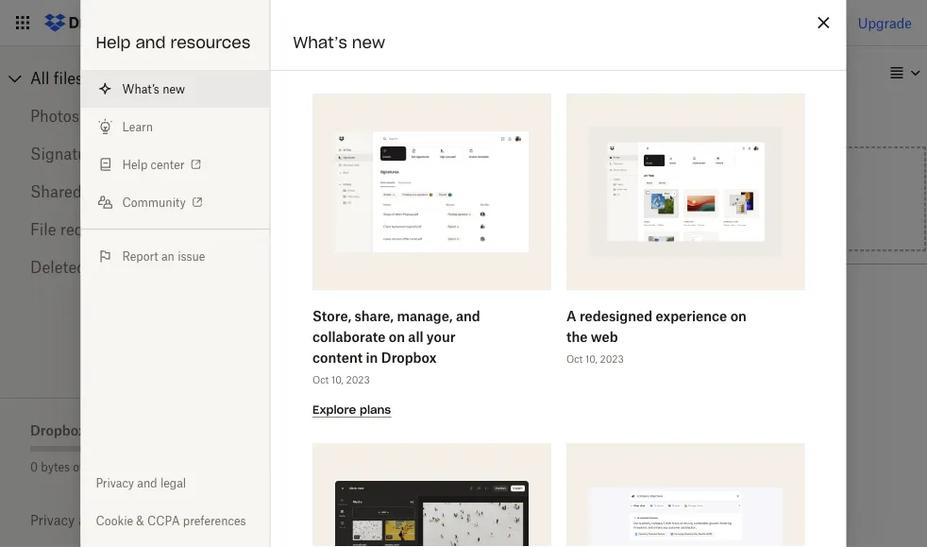 Task type: vqa. For each thing, say whether or not it's contained in the screenshot.
A
yes



Task type: locate. For each thing, give the bounding box(es) containing it.
bytes
[[41, 460, 70, 474]]

preferences
[[183, 513, 246, 528]]

1 horizontal spatial dropbox
[[242, 63, 308, 82]]

oct down the
[[566, 353, 583, 365]]

on
[[730, 308, 747, 324], [389, 328, 405, 344]]

report an issue link
[[81, 237, 270, 275]]

1 vertical spatial privacy and legal link
[[30, 512, 227, 528]]

1 vertical spatial dropbox
[[381, 349, 436, 365]]

oct inside a redesigned experience on the web oct 10, 2023
[[566, 353, 583, 365]]

shared
[[30, 182, 82, 201]]

collaborate
[[312, 328, 385, 344]]

photos
[[30, 107, 79, 125]]

explore plans
[[312, 402, 391, 417]]

oct down content at the left bottom
[[312, 374, 329, 385]]

0 horizontal spatial oct
[[312, 374, 329, 385]]

ccpa
[[147, 513, 180, 528]]

0 horizontal spatial new
[[163, 82, 185, 96]]

2 vertical spatial dropbox
[[30, 422, 86, 438]]

new inside button
[[163, 82, 185, 96]]

what's new
[[293, 33, 386, 52], [122, 82, 185, 96]]

1 vertical spatial help
[[122, 157, 148, 171]]

privacy
[[96, 476, 134, 490], [30, 512, 75, 528]]

community
[[122, 195, 186, 209]]

legal up cookie & ccpa preferences 'button'
[[161, 476, 186, 490]]

dropbox up "bytes"
[[30, 422, 86, 438]]

1 horizontal spatial 2023
[[600, 353, 624, 365]]

10, inside store, share, manage, and collaborate on all your content in dropbox oct 10, 2023
[[331, 374, 343, 385]]

help and resources
[[96, 33, 251, 52]]

all files
[[30, 69, 83, 87]]

legal left & at the left of page
[[106, 512, 136, 528]]

dropbox for dropbox
[[242, 63, 308, 82]]

privacy and legal down used
[[96, 476, 186, 490]]

10, down content at the left bottom
[[331, 374, 343, 385]]

what's inside button
[[122, 82, 160, 96]]

web
[[591, 328, 618, 344]]

report
[[122, 249, 158, 263]]

used
[[117, 460, 143, 474]]

1 vertical spatial what's
[[122, 82, 160, 96]]

0 vertical spatial privacy
[[96, 476, 134, 490]]

0 vertical spatial legal
[[161, 476, 186, 490]]

recents button
[[242, 276, 315, 306]]

files for deleted
[[90, 258, 120, 276]]

issue
[[178, 249, 205, 263]]

1 vertical spatial legal
[[106, 512, 136, 528]]

in
[[366, 349, 378, 365]]

files for all
[[54, 69, 83, 87]]

0 vertical spatial on
[[730, 308, 747, 324]]

and right manage,
[[456, 308, 480, 324]]

shared link
[[30, 173, 197, 211]]

1 horizontal spatial 10,
[[585, 353, 597, 365]]

0 horizontal spatial on
[[389, 328, 405, 344]]

2 horizontal spatial dropbox
[[381, 349, 436, 365]]

0 horizontal spatial 2023
[[346, 374, 370, 385]]

1 vertical spatial 2023
[[346, 374, 370, 385]]

upgrade
[[859, 15, 913, 31]]

file requests
[[30, 220, 122, 239]]

content
[[312, 349, 362, 365]]

2023 down the web
[[600, 353, 624, 365]]

privacy down the gb
[[96, 476, 134, 490]]

files for drop
[[542, 199, 568, 215]]

on inside store, share, manage, and collaborate on all your content in dropbox oct 10, 2023
[[389, 328, 405, 344]]

0 horizontal spatial files
[[54, 69, 83, 87]]

dropbox basic
[[30, 422, 124, 438]]

0 vertical spatial 10,
[[585, 353, 597, 365]]

0 horizontal spatial what's new
[[122, 82, 185, 96]]

1 vertical spatial files
[[542, 199, 568, 215]]

privacy and legal down 0 bytes of 2 gb used
[[30, 512, 136, 528]]

1 horizontal spatial on
[[730, 308, 747, 324]]

new
[[352, 33, 386, 52], [163, 82, 185, 96]]

0 vertical spatial privacy and legal
[[96, 476, 186, 490]]

what's
[[293, 33, 347, 52], [122, 82, 160, 96]]

1 vertical spatial 10,
[[331, 374, 343, 385]]

1 vertical spatial on
[[389, 328, 405, 344]]

help and resources dialog
[[81, 0, 847, 547]]

here
[[572, 199, 599, 215]]

files left report
[[90, 258, 120, 276]]

dropbox down resources
[[242, 63, 308, 82]]

files left here
[[542, 199, 568, 215]]

2
[[87, 460, 94, 474]]

center
[[151, 157, 185, 171]]

the
[[566, 328, 588, 344]]

dropbox down all
[[381, 349, 436, 365]]

0 vertical spatial oct
[[566, 353, 583, 365]]

0 vertical spatial dropbox
[[242, 63, 308, 82]]

0 vertical spatial 2023
[[600, 353, 624, 365]]

drop
[[508, 199, 539, 215]]

an
[[162, 249, 175, 263]]

1 horizontal spatial what's
[[293, 33, 347, 52]]

upgrade link
[[859, 15, 913, 31]]

files
[[54, 69, 83, 87], [542, 199, 568, 215], [90, 258, 120, 276]]

file
[[30, 220, 56, 239]]

privacy and legal inside help and resources dialog
[[96, 476, 186, 490]]

0 vertical spatial help
[[96, 33, 131, 52]]

0 vertical spatial files
[[54, 69, 83, 87]]

1 vertical spatial oct
[[312, 374, 329, 385]]

cookie
[[96, 513, 133, 528]]

0 horizontal spatial legal
[[106, 512, 136, 528]]

and
[[135, 33, 166, 52], [456, 308, 480, 324], [137, 476, 157, 490], [79, 512, 102, 528]]

starred
[[338, 284, 379, 298]]

privacy and legal
[[96, 476, 186, 490], [30, 512, 136, 528]]

1 horizontal spatial oct
[[566, 353, 583, 365]]

resources
[[171, 33, 251, 52]]

on right experience on the right
[[730, 308, 747, 324]]

0 horizontal spatial dropbox
[[30, 422, 86, 438]]

1 vertical spatial new
[[163, 82, 185, 96]]

legal
[[161, 476, 186, 490], [106, 512, 136, 528]]

2023 down in
[[346, 374, 370, 385]]

oct
[[566, 353, 583, 365], [312, 374, 329, 385]]

0 vertical spatial new
[[352, 33, 386, 52]]

1 vertical spatial what's new
[[122, 82, 185, 96]]

0 horizontal spatial what's
[[122, 82, 160, 96]]

dropbox
[[242, 63, 308, 82], [381, 349, 436, 365], [30, 422, 86, 438]]

on left all
[[389, 328, 405, 344]]

files right all
[[54, 69, 83, 87]]

help up all files link
[[96, 33, 131, 52]]

legal inside help and resources dialog
[[161, 476, 186, 490]]

0 horizontal spatial privacy
[[30, 512, 75, 528]]

2023
[[600, 353, 624, 365], [346, 374, 370, 385]]

deleted files
[[30, 258, 120, 276]]

privacy down "bytes"
[[30, 512, 75, 528]]

10, down the web
[[585, 353, 597, 365]]

starred button
[[323, 276, 394, 306]]

1 horizontal spatial new
[[352, 33, 386, 52]]

1 horizontal spatial files
[[90, 258, 120, 276]]

upload
[[619, 199, 662, 215]]

10,
[[585, 353, 597, 365], [331, 374, 343, 385]]

2 horizontal spatial files
[[542, 199, 568, 215]]

1 horizontal spatial what's new
[[293, 33, 386, 52]]

and up all files link
[[135, 33, 166, 52]]

help
[[96, 33, 131, 52], [122, 157, 148, 171]]

help left center
[[122, 157, 148, 171]]

1 horizontal spatial privacy
[[96, 476, 134, 490]]

learn link
[[81, 108, 270, 145]]

report an issue
[[122, 249, 205, 263]]

on inside a redesigned experience on the web oct 10, 2023
[[730, 308, 747, 324]]

redesigned
[[580, 308, 652, 324]]

0 horizontal spatial 10,
[[331, 374, 343, 385]]

1 horizontal spatial legal
[[161, 476, 186, 490]]

and down used
[[137, 476, 157, 490]]

privacy and legal link
[[81, 464, 270, 502], [30, 512, 227, 528]]

2 vertical spatial files
[[90, 258, 120, 276]]



Task type: describe. For each thing, give the bounding box(es) containing it.
store, share, manage, and collaborate on all your content in dropbox oct 10, 2023
[[312, 308, 480, 385]]

oct inside store, share, manage, and collaborate on all your content in dropbox oct 10, 2023
[[312, 374, 329, 385]]

what's new inside button
[[122, 82, 185, 96]]

plans
[[359, 402, 391, 417]]

drop files here to upload
[[508, 199, 662, 215]]

with dropbox studio, users can collaborate on video projects image
[[335, 481, 529, 547]]

2023 inside store, share, manage, and collaborate on all your content in dropbox oct 10, 2023
[[346, 374, 370, 385]]

all
[[408, 328, 423, 344]]

help for help and resources
[[96, 33, 131, 52]]

and inside store, share, manage, and collaborate on all your content in dropbox oct 10, 2023
[[456, 308, 480, 324]]

explore
[[312, 402, 356, 417]]

learn
[[122, 120, 153, 134]]

help center link
[[81, 145, 270, 183]]

all files link
[[30, 63, 227, 94]]

the entry point screen of dropbox sign image
[[335, 131, 529, 252]]

0
[[30, 460, 38, 474]]

0 vertical spatial privacy and legal link
[[81, 464, 270, 502]]

1 vertical spatial privacy
[[30, 512, 75, 528]]

and left & at the left of page
[[79, 512, 102, 528]]

cookie & ccpa preferences
[[96, 513, 246, 528]]

dropbox inside store, share, manage, and collaborate on all your content in dropbox oct 10, 2023
[[381, 349, 436, 365]]

community link
[[81, 183, 270, 221]]

deleted
[[30, 258, 86, 276]]

of
[[73, 460, 84, 474]]

your
[[426, 328, 455, 344]]

2023 inside a redesigned experience on the web oct 10, 2023
[[600, 353, 624, 365]]

file requests link
[[30, 211, 197, 248]]

help for help center
[[122, 157, 148, 171]]

help center
[[122, 157, 185, 171]]

the all files section of dropbox image
[[589, 127, 783, 256]]

global header element
[[0, 0, 928, 46]]

privacy inside help and resources dialog
[[96, 476, 134, 490]]

signatures
[[30, 145, 108, 163]]

what's new button
[[81, 70, 270, 108]]

cookie & ccpa preferences button
[[81, 502, 270, 539]]

get more space image
[[147, 454, 170, 477]]

to
[[603, 199, 615, 215]]

dropbox logo - go to the homepage image
[[38, 8, 141, 38]]

signatures link
[[30, 135, 197, 173]]

requests
[[60, 220, 122, 239]]

0 bytes of 2 gb used
[[30, 460, 143, 474]]

photos link
[[30, 97, 197, 135]]

deleted files link
[[30, 248, 197, 286]]

gb
[[97, 460, 114, 474]]

share,
[[354, 308, 394, 324]]

dropbox for dropbox basic
[[30, 422, 86, 438]]

0 vertical spatial what's
[[293, 33, 347, 52]]

&
[[136, 513, 144, 528]]

store,
[[312, 308, 351, 324]]

1 vertical spatial privacy and legal
[[30, 512, 136, 528]]

explore plans link
[[312, 401, 391, 418]]

0 vertical spatial what's new
[[293, 33, 386, 52]]

a redesigned experience on the web oct 10, 2023
[[566, 308, 747, 365]]

recents
[[257, 284, 300, 298]]

10, inside a redesigned experience on the web oct 10, 2023
[[585, 353, 597, 365]]

basic
[[89, 422, 124, 438]]

all
[[30, 69, 50, 87]]

experience
[[656, 308, 727, 324]]

manage,
[[397, 308, 453, 324]]

dash answer screen image
[[589, 487, 783, 547]]

a
[[566, 308, 576, 324]]



